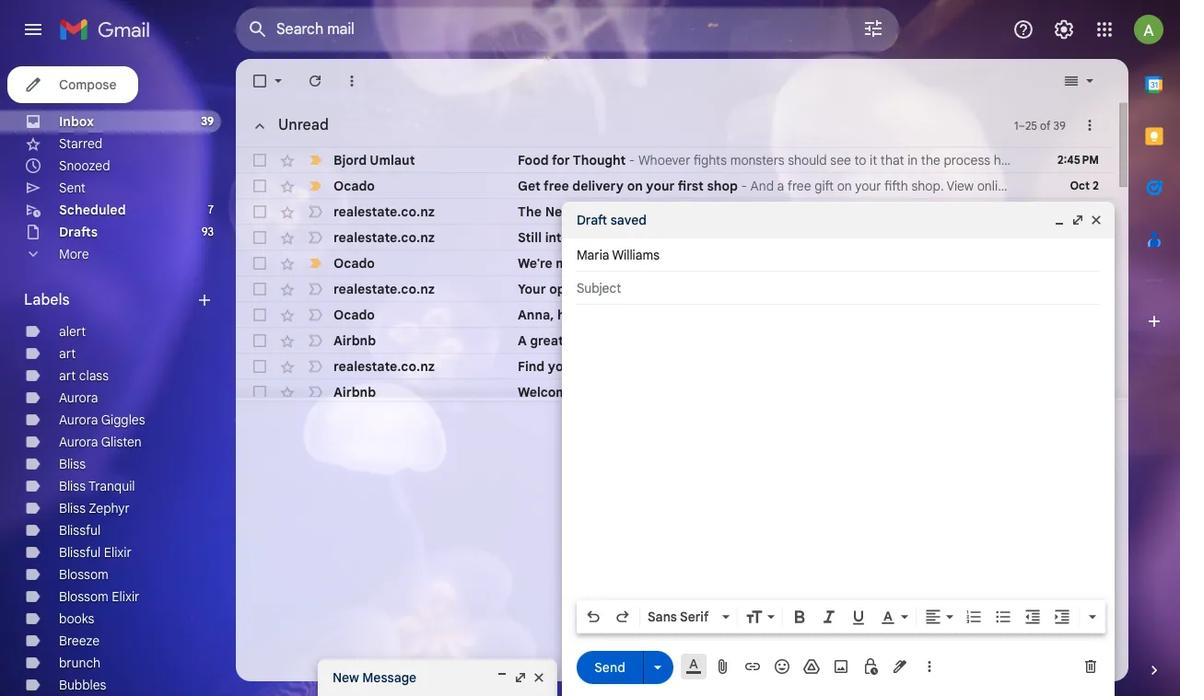 Task type: vqa. For each thing, say whether or not it's contained in the screenshot.
Spoke?
no



Task type: describe. For each thing, give the bounding box(es) containing it.
blossom elixir link
[[59, 589, 139, 605]]

?
[[877, 229, 884, 246]]

indent less ‪(⌘[)‬ image
[[1024, 608, 1042, 626]]

open
[[549, 281, 581, 298]]

insert link ‪(⌘k)‬ image
[[743, 658, 762, 676]]

2 for the new zealand property report | september 2023 -
[[1093, 205, 1099, 218]]

minutes
[[706, 590, 746, 603]]

airbnb!
[[594, 384, 641, 401]]

aurora giggles link
[[59, 412, 145, 428]]

25%
[[599, 307, 626, 323]]

starred
[[59, 135, 102, 152]]

brunch
[[59, 655, 101, 672]]

toggle split pane mode image
[[1062, 72, 1081, 90]]

1 bliss from the top
[[59, 456, 86, 473]]

bliss link
[[59, 456, 86, 473]]

39 inside unread tab panel
[[1054, 118, 1066, 132]]

2023
[[815, 204, 845, 220]]

oct 2 for the new zealand property report | september 2023 -
[[1070, 205, 1099, 218]]

anna,
[[518, 307, 554, 323]]

not important switch for a great getaway isn't far away
[[306, 332, 324, 350]]

none checkbox inside unread 'main content'
[[251, 72, 269, 90]]

sent
[[59, 180, 86, 196]]

sep 29
[[1063, 256, 1099, 270]]

2 for get free delivery on your first shop -
[[1093, 179, 1099, 193]]

1 inside row
[[1094, 230, 1099, 244]]

cell for your
[[1048, 306, 1114, 324]]

5 row from the top
[[236, 251, 1114, 276]]

breeze
[[59, 633, 100, 650]]

8 row from the top
[[236, 328, 1114, 354]]

ago
[[749, 590, 768, 603]]

homes
[[584, 281, 626, 298]]

get free delivery on your first shop -
[[518, 178, 750, 194]]

williams
[[612, 247, 660, 263]]

food
[[518, 152, 549, 169]]

getaway
[[567, 333, 620, 349]]

Search mail text field
[[276, 20, 811, 39]]

away
[[676, 333, 709, 349]]

tranquil
[[88, 478, 135, 495]]

- up your open homes this weekend link
[[763, 255, 769, 272]]

bulleted list ‪(⌘⇧8)‬ image
[[994, 608, 1013, 626]]

7 row from the top
[[236, 302, 1114, 328]]

for
[[552, 152, 570, 169]]

- up get free delivery on your first shop -
[[629, 152, 635, 169]]

25
[[1025, 118, 1037, 132]]

indent more ‪(⌘])‬ image
[[1053, 608, 1071, 626]]

send button
[[577, 651, 643, 684]]

activity:
[[650, 590, 689, 603]]

–
[[1018, 118, 1025, 132]]

1 blissful from the top
[[59, 522, 101, 539]]

35
[[692, 590, 704, 603]]

sans serif
[[648, 609, 709, 626]]

unread button
[[241, 107, 336, 144]]

your
[[518, 281, 546, 298]]

books
[[59, 611, 94, 627]]

alert
[[59, 323, 86, 340]]

glisten
[[101, 434, 142, 451]]

not important switch for welcome to airbnb!
[[306, 383, 324, 402]]

terms link
[[591, 626, 621, 640]]

compose
[[59, 76, 117, 93]]

giggles
[[101, 412, 145, 428]]

refresh image
[[306, 72, 324, 90]]

close image
[[1089, 213, 1104, 228]]

0 vertical spatial oct
[[1070, 179, 1090, 193]]

to
[[578, 384, 591, 401]]

bliss zephyr link
[[59, 500, 130, 517]]

more formatting options image
[[1083, 608, 1102, 626]]

mcgrath
[[698, 229, 751, 246]]

policies
[[721, 626, 759, 640]]

cell for faster
[[1048, 357, 1114, 376]]

2:45 pm
[[1057, 153, 1099, 167]]

attach files image
[[714, 658, 732, 676]]

ocado for second row
[[334, 178, 375, 194]]

drafts
[[59, 224, 98, 240]]

anna, here's 25% off your first ocado grocery shop link
[[518, 306, 1013, 324]]

follow link to manage storage image
[[731, 527, 750, 546]]

0 vertical spatial grocery
[[605, 255, 654, 272]]

details link
[[658, 608, 692, 622]]

faster
[[688, 358, 726, 375]]

more image
[[343, 72, 361, 90]]

blissful elixir link
[[59, 544, 132, 561]]

3 aurora from the top
[[59, 434, 98, 451]]

discard draft ‪(⌘⇧d)‬ image
[[1082, 658, 1100, 676]]

pop out image
[[1071, 213, 1085, 228]]

art link
[[59, 345, 76, 362]]

here's
[[557, 307, 595, 323]]

insert photo image
[[832, 658, 850, 676]]

serif
[[680, 609, 709, 626]]

more
[[59, 246, 89, 263]]

Subject field
[[577, 279, 1100, 298]]

bubbles
[[59, 677, 106, 694]]

off
[[629, 307, 646, 323]]

find
[[518, 358, 545, 375]]

realestate.co.nz for your open homes this weekend's not important switch
[[334, 281, 435, 298]]

welcome to airbnb! link
[[518, 383, 1013, 402]]

more options image
[[924, 658, 935, 676]]

inbox section options image
[[1081, 116, 1099, 135]]

details
[[658, 608, 692, 622]]

not important switch for anna, here's 25% off your first ocado grocery shop
[[306, 306, 324, 324]]

maria
[[577, 247, 609, 263]]

3 row from the top
[[236, 199, 1114, 225]]

realestate.co.nz for find your perfect property faster's not important switch
[[334, 358, 435, 375]]

airbnb for a great getaway isn't far away
[[334, 333, 376, 349]]

find your perfect property faster link
[[518, 357, 1013, 376]]

delivery
[[572, 178, 624, 194]]

still interested in 50 vincent mcgrath crescent, swanson ? -
[[518, 229, 897, 246]]

search mail image
[[241, 13, 275, 46]]

10 row from the top
[[236, 380, 1114, 405]]

important according to google magic. switch for get free delivery on your first shop
[[306, 177, 324, 195]]

1 vertical spatial shop
[[807, 307, 838, 323]]

2 aurora from the top
[[59, 412, 98, 428]]

blossom link
[[59, 567, 108, 583]]

1 not important switch from the top
[[306, 203, 324, 221]]

we're making grocery shopping simple -
[[518, 255, 773, 272]]

class
[[79, 368, 109, 384]]

main menu image
[[22, 18, 44, 41]]

inbox link
[[59, 113, 94, 130]]

ocado for 6th row from the bottom of the unread tab panel
[[334, 255, 375, 272]]

insert signature image
[[891, 658, 909, 676]]

of
[[1040, 118, 1051, 132]]



Task type: locate. For each thing, give the bounding box(es) containing it.
1 important according to google magic. switch from the top
[[306, 151, 324, 170]]

oct down 2:45 pm
[[1070, 179, 1090, 193]]

shopping
[[658, 255, 716, 272]]

0 vertical spatial blissful
[[59, 522, 101, 539]]

blissful down blissful 'link' at the bottom
[[59, 544, 101, 561]]

1 horizontal spatial 1
[[1094, 230, 1099, 244]]

3 bliss from the top
[[59, 500, 86, 517]]

93
[[202, 225, 214, 239]]

1 row from the top
[[236, 147, 1114, 173]]

1 horizontal spatial 39
[[1054, 118, 1066, 132]]

4 realestate.co.nz from the top
[[334, 358, 435, 375]]

2 important according to google magic. switch from the top
[[306, 177, 324, 195]]

0 vertical spatial art
[[59, 345, 76, 362]]

aurora glisten link
[[59, 434, 142, 451]]

compose button
[[7, 66, 139, 103]]

bliss up blissful 'link' at the bottom
[[59, 500, 86, 517]]

1 left the 25
[[1014, 118, 1018, 132]]

sans serif option
[[644, 608, 719, 626]]

oct for ?
[[1072, 230, 1092, 244]]

scheduled link
[[59, 202, 126, 218]]

program
[[675, 626, 718, 640]]

important according to google magic. switch for we're making grocery shopping simple
[[306, 254, 324, 273]]

get
[[518, 178, 541, 194]]

1 horizontal spatial ·
[[669, 626, 672, 640]]

1 vertical spatial aurora
[[59, 412, 98, 428]]

your open homes this weekend
[[518, 281, 713, 298]]

bliss down bliss link
[[59, 478, 86, 495]]

advanced search options image
[[855, 10, 892, 47]]

1 · from the left
[[624, 626, 627, 640]]

2 vertical spatial your
[[548, 358, 577, 375]]

food for thought -
[[518, 152, 638, 169]]

still
[[518, 229, 542, 246]]

this
[[629, 281, 653, 298]]

1 down close image
[[1094, 230, 1099, 244]]

2 down 2:45 pm
[[1093, 179, 1099, 193]]

thought
[[573, 152, 626, 169]]

not important switch for find your perfect property faster
[[306, 357, 324, 376]]

1 vertical spatial important according to google magic. switch
[[306, 177, 324, 195]]

vincent
[[647, 229, 694, 246]]

perfect
[[580, 358, 627, 375]]

1 vertical spatial oct
[[1070, 205, 1090, 218]]

5 cell from the top
[[1048, 383, 1114, 402]]

aurora down aurora link on the bottom left
[[59, 412, 98, 428]]

your open homes this weekend link
[[518, 280, 1013, 299]]

september
[[742, 204, 811, 220]]

grocery
[[605, 255, 654, 272], [755, 307, 804, 323]]

1 blossom from the top
[[59, 567, 108, 583]]

0 vertical spatial aurora
[[59, 390, 98, 406]]

account
[[606, 590, 647, 603]]

2 not important switch from the top
[[306, 228, 324, 247]]

7
[[208, 203, 214, 217]]

1 aurora from the top
[[59, 390, 98, 406]]

bliss up bliss tranquil link
[[59, 456, 86, 473]]

oct 2 up oct 1
[[1070, 205, 1099, 218]]

toggle confidential mode image
[[861, 658, 880, 676]]

29
[[1086, 256, 1099, 270]]

2 row from the top
[[236, 173, 1114, 199]]

snoozed
[[59, 158, 110, 174]]

row up the new zealand property report | september 2023 -
[[236, 173, 1114, 199]]

not important switch for your open homes this weekend
[[306, 280, 324, 299]]

row up vincent
[[236, 199, 1114, 225]]

formatting options toolbar
[[577, 601, 1106, 634]]

blossom down blossom link
[[59, 589, 108, 605]]

1 realestate.co.nz from the top
[[334, 204, 435, 220]]

insert files using drive image
[[802, 658, 821, 676]]

draft saved dialog
[[562, 202, 1115, 697]]

39 left 'unread' button
[[201, 114, 214, 128]]

0 horizontal spatial 39
[[201, 114, 214, 128]]

1 art from the top
[[59, 345, 76, 362]]

row down far on the right of page
[[236, 354, 1114, 380]]

39 inside labels navigation
[[201, 114, 214, 128]]

None checkbox
[[251, 72, 269, 90]]

ocado
[[334, 178, 375, 194], [334, 255, 375, 272], [334, 307, 375, 323], [710, 307, 752, 323]]

underline ‪(⌘u)‬ image
[[849, 609, 868, 627]]

shop up report at right top
[[707, 178, 738, 194]]

1 vertical spatial airbnb
[[334, 384, 376, 401]]

2 bliss from the top
[[59, 478, 86, 495]]

1 cell from the top
[[1048, 280, 1114, 299]]

1 vertical spatial blissful
[[59, 544, 101, 561]]

numbered list ‪(⌘⇧7)‬ image
[[965, 608, 983, 626]]

1 horizontal spatial shop
[[807, 307, 838, 323]]

row
[[236, 147, 1114, 173], [236, 173, 1114, 199], [236, 199, 1114, 225], [236, 225, 1114, 251], [236, 251, 1114, 276], [236, 276, 1114, 302], [236, 302, 1114, 328], [236, 328, 1114, 354], [236, 354, 1114, 380], [236, 380, 1114, 405]]

art
[[59, 345, 76, 362], [59, 368, 76, 384]]

aurora up bliss link
[[59, 434, 98, 451]]

sep
[[1063, 256, 1083, 270]]

2 airbnb from the top
[[334, 384, 376, 401]]

ocado for seventh row from the top
[[334, 307, 375, 323]]

0 vertical spatial 2
[[1093, 179, 1099, 193]]

1 – 25 of 39
[[1014, 118, 1066, 132]]

your for off
[[650, 307, 678, 323]]

0 vertical spatial elixir
[[104, 544, 132, 561]]

0 vertical spatial bliss
[[59, 456, 86, 473]]

your down great
[[548, 358, 577, 375]]

draft
[[577, 212, 607, 228]]

program policies link
[[675, 626, 759, 640]]

report
[[689, 204, 732, 220]]

privacy link
[[630, 626, 667, 640]]

row down anna, here's 25% off your first ocado grocery shop
[[236, 328, 1114, 354]]

None search field
[[236, 7, 899, 52]]

2 blossom from the top
[[59, 589, 108, 605]]

2 vertical spatial bliss
[[59, 500, 86, 517]]

settings image
[[1053, 18, 1075, 41]]

1
[[1014, 118, 1018, 132], [1094, 230, 1099, 244]]

breeze link
[[59, 633, 100, 650]]

first up away
[[681, 307, 707, 323]]

7 not important switch from the top
[[306, 383, 324, 402]]

isn't
[[624, 333, 651, 349]]

weekend
[[656, 281, 713, 298]]

2 · from the left
[[669, 626, 672, 640]]

support image
[[1013, 18, 1035, 41]]

books link
[[59, 611, 94, 627]]

50
[[628, 229, 644, 246]]

airbnb
[[334, 333, 376, 349], [334, 384, 376, 401]]

1 vertical spatial art
[[59, 368, 76, 384]]

last
[[582, 590, 603, 603]]

inbox
[[59, 113, 94, 130]]

oct
[[1070, 179, 1090, 193], [1070, 205, 1090, 218], [1072, 230, 1092, 244]]

welcome
[[518, 384, 575, 401]]

bjord
[[334, 152, 367, 169]]

your right on
[[646, 178, 675, 194]]

grocery up a great getaway isn't far away link
[[755, 307, 804, 323]]

0 vertical spatial blossom
[[59, 567, 108, 583]]

2 art from the top
[[59, 368, 76, 384]]

row containing bjord umlaut
[[236, 147, 1114, 173]]

new
[[545, 204, 573, 220]]

interested
[[545, 229, 609, 246]]

0 vertical spatial oct 2
[[1070, 179, 1099, 193]]

1 vertical spatial bliss
[[59, 478, 86, 495]]

brunch link
[[59, 655, 101, 672]]

0 vertical spatial important according to google magic. switch
[[306, 151, 324, 170]]

oct right minimize icon
[[1070, 205, 1090, 218]]

the new zealand property report | september 2023 -
[[518, 204, 858, 220]]

blossom down the blissful elixir link
[[59, 567, 108, 583]]

shop
[[707, 178, 738, 194], [807, 307, 838, 323]]

2 oct 2 from the top
[[1070, 205, 1099, 218]]

anna, here's 25% off your first ocado grocery shop
[[518, 307, 838, 323]]

blissful link
[[59, 522, 101, 539]]

realestate.co.nz for first not important switch
[[334, 204, 435, 220]]

far
[[654, 333, 672, 349]]

row up anna, here's 25% off your first ocado grocery shop
[[236, 276, 1114, 302]]

umlaut
[[370, 152, 415, 169]]

maria williams
[[577, 247, 660, 263]]

art down alert
[[59, 345, 76, 362]]

row up shopping
[[236, 225, 1114, 251]]

first up the new zealand property report | september 2023 -
[[678, 178, 704, 194]]

not important switch
[[306, 203, 324, 221], [306, 228, 324, 247], [306, 280, 324, 299], [306, 306, 324, 324], [306, 332, 324, 350], [306, 357, 324, 376], [306, 383, 324, 402]]

property
[[630, 204, 685, 220]]

first for shop
[[678, 178, 704, 194]]

0 vertical spatial 1
[[1014, 118, 1018, 132]]

1 vertical spatial oct 2
[[1070, 205, 1099, 218]]

6 not important switch from the top
[[306, 357, 324, 376]]

-
[[629, 152, 635, 169], [741, 178, 747, 194], [849, 204, 855, 220], [888, 229, 894, 246], [763, 255, 769, 272]]

9 row from the top
[[236, 354, 1114, 380]]

undo ‪(⌘z)‬ image
[[584, 608, 603, 626]]

0 horizontal spatial grocery
[[605, 255, 654, 272]]

oct 2 down 2:45 pm
[[1070, 179, 1099, 193]]

· right terms link
[[624, 626, 627, 640]]

- right ?
[[888, 229, 894, 246]]

swanson
[[818, 229, 874, 246]]

first
[[678, 178, 704, 194], [681, 307, 707, 323]]

6 row from the top
[[236, 276, 1114, 302]]

tab list
[[1129, 59, 1180, 630]]

0 horizontal spatial ·
[[624, 626, 627, 640]]

zealand
[[576, 204, 626, 220]]

snoozed link
[[59, 158, 110, 174]]

2 vertical spatial oct
[[1072, 230, 1092, 244]]

unread
[[278, 116, 329, 135]]

alert link
[[59, 323, 86, 340]]

great
[[530, 333, 564, 349]]

2 blissful from the top
[[59, 544, 101, 561]]

oct 2
[[1070, 179, 1099, 193], [1070, 205, 1099, 218]]

redo ‪(⌘y)‬ image
[[614, 608, 632, 626]]

1 vertical spatial 1
[[1094, 230, 1099, 244]]

3 important according to google magic. switch from the top
[[306, 254, 324, 273]]

1 horizontal spatial grocery
[[755, 307, 804, 323]]

4 cell from the top
[[1048, 357, 1114, 376]]

0 horizontal spatial 1
[[1014, 118, 1018, 132]]

the
[[518, 204, 542, 220]]

0 vertical spatial your
[[646, 178, 675, 194]]

1 vertical spatial your
[[650, 307, 678, 323]]

2 vertical spatial aurora
[[59, 434, 98, 451]]

aurora link
[[59, 390, 98, 406]]

oct 2 for get free delivery on your first shop -
[[1070, 179, 1099, 193]]

a great getaway isn't far away
[[518, 333, 709, 349]]

elixir up blossom link
[[104, 544, 132, 561]]

zephyr
[[89, 500, 130, 517]]

row up on
[[236, 147, 1114, 173]]

oct for -
[[1070, 205, 1090, 218]]

1 airbnb from the top
[[334, 333, 376, 349]]

2 realestate.co.nz from the top
[[334, 229, 435, 246]]

4 not important switch from the top
[[306, 306, 324, 324]]

airbnb for welcome to airbnb!
[[334, 384, 376, 401]]

1 oct 2 from the top
[[1070, 179, 1099, 193]]

blissful down bliss zephyr "link"
[[59, 522, 101, 539]]

insert emoji ‪(⌘⇧2)‬ image
[[773, 658, 791, 676]]

simple
[[719, 255, 760, 272]]

39 right of
[[1054, 118, 1066, 132]]

3 cell from the top
[[1048, 332, 1114, 350]]

0 horizontal spatial shop
[[707, 178, 738, 194]]

gmail image
[[59, 11, 159, 48]]

draft saved
[[577, 212, 647, 228]]

shop down subject field
[[807, 307, 838, 323]]

bold ‪(⌘b)‬ image
[[790, 608, 809, 626]]

1 vertical spatial blossom
[[59, 589, 108, 605]]

· down sans serif
[[669, 626, 672, 640]]

more send options image
[[649, 658, 667, 677]]

your up far on the right of page
[[650, 307, 678, 323]]

row down property on the right bottom of page
[[236, 380, 1114, 405]]

1 vertical spatial elixir
[[112, 589, 139, 605]]

0 vertical spatial first
[[678, 178, 704, 194]]

art down art link
[[59, 368, 76, 384]]

4 row from the top
[[236, 225, 1114, 251]]

in
[[613, 229, 624, 246]]

fri, sep 29, 2023, 7:34 am element
[[1063, 254, 1099, 273]]

1 2 from the top
[[1093, 179, 1099, 193]]

we're
[[518, 255, 553, 272]]

3 not important switch from the top
[[306, 280, 324, 299]]

row down vincent
[[236, 251, 1114, 276]]

important according to google magic. switch for food for thought
[[306, 151, 324, 170]]

2 2 from the top
[[1093, 205, 1099, 218]]

important according to google magic. switch
[[306, 151, 324, 170], [306, 177, 324, 195], [306, 254, 324, 273]]

2 cell from the top
[[1048, 306, 1114, 324]]

- up september
[[741, 178, 747, 194]]

privacy
[[630, 626, 667, 640]]

2 right pop out icon
[[1093, 205, 1099, 218]]

cell for far
[[1048, 332, 1114, 350]]

1 vertical spatial first
[[681, 307, 707, 323]]

Message Body text field
[[577, 314, 1100, 595]]

1 vertical spatial grocery
[[755, 307, 804, 323]]

starred snoozed sent
[[59, 135, 110, 196]]

cell
[[1048, 280, 1114, 299], [1048, 306, 1114, 324], [1048, 332, 1114, 350], [1048, 357, 1114, 376], [1048, 383, 1114, 402]]

labels heading
[[24, 291, 195, 310]]

oct down pop out icon
[[1072, 230, 1092, 244]]

labels navigation
[[0, 59, 236, 697]]

aurora down art class link
[[59, 390, 98, 406]]

minimize image
[[1052, 213, 1067, 228]]

0 vertical spatial airbnb
[[334, 333, 376, 349]]

5 not important switch from the top
[[306, 332, 324, 350]]

2 vertical spatial important according to google magic. switch
[[306, 254, 324, 273]]

row down weekend
[[236, 302, 1114, 328]]

cell for weekend
[[1048, 280, 1114, 299]]

italic ‪(⌘i)‬ image
[[820, 608, 838, 626]]

scheduled
[[59, 202, 126, 218]]

elixir down the blissful elixir link
[[112, 589, 139, 605]]

terms
[[591, 626, 621, 640]]

0 vertical spatial shop
[[707, 178, 738, 194]]

- right '2023' on the right
[[849, 204, 855, 220]]

your for on
[[646, 178, 675, 194]]

realestate.co.nz for 2nd not important switch from the top of the unread tab panel
[[334, 229, 435, 246]]

unread main content
[[236, 59, 1129, 697]]

first for ocado
[[681, 307, 707, 323]]

crescent,
[[754, 229, 815, 246]]

3 realestate.co.nz from the top
[[334, 281, 435, 298]]

1 vertical spatial 2
[[1093, 205, 1099, 218]]

unread tab panel
[[236, 103, 1114, 697]]

art class link
[[59, 368, 109, 384]]

grocery down 50
[[605, 255, 654, 272]]



